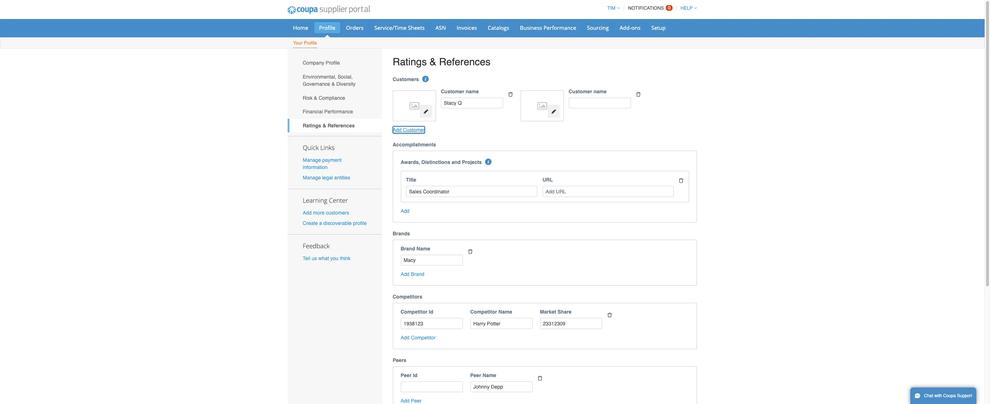 Task type: describe. For each thing, give the bounding box(es) containing it.
financial performance link
[[288, 105, 382, 119]]

id for competitor id
[[429, 309, 433, 315]]

entities
[[334, 175, 350, 181]]

Peer Id text field
[[401, 382, 463, 393]]

risk
[[303, 95, 313, 101]]

you
[[330, 256, 339, 262]]

add-ons link
[[615, 22, 645, 33]]

manage legal entities link
[[303, 175, 350, 181]]

2 change image image from the left
[[551, 109, 556, 114]]

governance
[[303, 81, 330, 87]]

setup
[[651, 24, 666, 31]]

& inside environmental, social, governance & diversity
[[332, 81, 335, 87]]

financial
[[303, 109, 323, 115]]

environmental, social, governance & diversity
[[303, 74, 356, 87]]

customers
[[393, 76, 419, 82]]

0 horizontal spatial ratings
[[303, 123, 321, 129]]

add-
[[620, 24, 632, 31]]

customer name for logo corresponding to second the "change image" from the right
[[441, 89, 479, 94]]

discoverable
[[323, 221, 352, 226]]

business performance
[[520, 24, 576, 31]]

add competitor button
[[401, 334, 436, 342]]

coupa
[[943, 394, 956, 399]]

awards, distinctions and projects
[[401, 160, 482, 165]]

add competitor
[[401, 335, 436, 341]]

tell us what you think
[[303, 256, 351, 262]]

your profile
[[293, 40, 317, 46]]

with
[[935, 394, 942, 399]]

peers
[[393, 358, 406, 363]]

Title text field
[[406, 186, 537, 197]]

peer inside "button"
[[411, 398, 422, 404]]

add brand
[[401, 272, 424, 277]]

ratings & references link
[[288, 119, 382, 133]]

Competitor Id text field
[[401, 318, 463, 329]]

projects
[[462, 160, 482, 165]]

manage legal entities
[[303, 175, 350, 181]]

your
[[293, 40, 303, 46]]

url
[[543, 177, 553, 183]]

orders link
[[342, 22, 368, 33]]

customer for logo corresponding to second the "change image" from the right
[[441, 89, 464, 94]]

service/time sheets
[[374, 24, 425, 31]]

notifications 0
[[628, 5, 671, 11]]

profile
[[353, 221, 367, 226]]

share
[[558, 309, 572, 315]]

add more customers
[[303, 210, 349, 216]]

competitor id
[[401, 309, 433, 315]]

add for add
[[401, 208, 410, 214]]

brands
[[393, 231, 410, 237]]

customer name text field for logo for 2nd the "change image" from the left
[[569, 98, 631, 109]]

a
[[319, 221, 322, 226]]

think
[[340, 256, 351, 262]]

profile for company profile
[[326, 60, 340, 66]]

company
[[303, 60, 324, 66]]

tell
[[303, 256, 310, 262]]

company profile link
[[288, 56, 382, 70]]

learning center
[[303, 196, 348, 205]]

add for add brand
[[401, 272, 410, 277]]

customers
[[326, 210, 349, 216]]

1 vertical spatial references
[[328, 123, 355, 129]]

and
[[452, 160, 461, 165]]

Brand Name text field
[[401, 255, 463, 266]]

chat with coupa support
[[924, 394, 972, 399]]

tim link
[[604, 5, 620, 11]]

navigation containing notifications 0
[[604, 1, 697, 15]]

add customer button
[[393, 127, 425, 134]]

feedback
[[303, 242, 330, 250]]

sourcing
[[587, 24, 609, 31]]

competitor inside the add competitor button
[[411, 335, 436, 341]]

help link
[[677, 5, 697, 11]]

0 horizontal spatial ratings & references
[[303, 123, 355, 129]]

1 horizontal spatial references
[[439, 56, 491, 68]]

name for competitor name
[[499, 309, 512, 315]]

Peer Name text field
[[470, 382, 532, 393]]

& down financial performance
[[323, 123, 326, 129]]

competitor for competitor id
[[401, 309, 427, 315]]

add-ons
[[620, 24, 641, 31]]

home
[[293, 24, 308, 31]]

performance for financial performance
[[324, 109, 353, 115]]

information
[[303, 164, 328, 170]]

environmental, social, governance & diversity link
[[288, 70, 382, 91]]

invoices link
[[452, 22, 482, 33]]

risk & compliance
[[303, 95, 345, 101]]

competitor name
[[470, 309, 512, 315]]

add button
[[401, 208, 410, 215]]

what
[[318, 256, 329, 262]]

learning
[[303, 196, 327, 205]]

asn
[[436, 24, 446, 31]]

profile for your profile
[[304, 40, 317, 46]]

customer for logo for 2nd the "change image" from the left
[[569, 89, 592, 94]]

name for peer name
[[483, 373, 496, 379]]

create a discoverable profile
[[303, 221, 367, 226]]

chat
[[924, 394, 933, 399]]

invoices
[[457, 24, 477, 31]]

more
[[313, 210, 325, 216]]

1 horizontal spatial ratings & references
[[393, 56, 491, 68]]

payment
[[322, 157, 342, 163]]

distinctions
[[422, 160, 450, 165]]

Market Share text field
[[540, 318, 602, 329]]

1 change image image from the left
[[423, 109, 428, 114]]

Competitor Name text field
[[470, 318, 532, 329]]

add for add more customers
[[303, 210, 312, 216]]



Task type: vqa. For each thing, say whether or not it's contained in the screenshot.
the 0 related to 0 Duplicates
no



Task type: locate. For each thing, give the bounding box(es) containing it.
2 horizontal spatial name
[[499, 309, 512, 315]]

accomplishments
[[393, 142, 436, 148]]

quick links
[[303, 143, 335, 152]]

sourcing link
[[582, 22, 614, 33]]

additional information image
[[422, 76, 429, 82]]

0 horizontal spatial name
[[466, 89, 479, 94]]

ratings up customers
[[393, 56, 427, 68]]

catalogs link
[[483, 22, 514, 33]]

add inside "button"
[[401, 272, 410, 277]]

1 horizontal spatial customer
[[441, 89, 464, 94]]

0 horizontal spatial change image image
[[423, 109, 428, 114]]

market share
[[540, 309, 572, 315]]

profile up the environmental, social, governance & diversity link
[[326, 60, 340, 66]]

peer for peer name
[[470, 373, 481, 379]]

peer down "peer id" text field
[[411, 398, 422, 404]]

add up create
[[303, 210, 312, 216]]

1 horizontal spatial name
[[483, 373, 496, 379]]

service/time
[[374, 24, 407, 31]]

manage payment information
[[303, 157, 342, 170]]

add peer
[[401, 398, 422, 404]]

add up the accomplishments
[[393, 127, 402, 133]]

1 vertical spatial manage
[[303, 175, 321, 181]]

1 horizontal spatial name
[[594, 89, 607, 94]]

1 horizontal spatial logo image
[[524, 94, 560, 118]]

manage for manage payment information
[[303, 157, 321, 163]]

1 vertical spatial ratings & references
[[303, 123, 355, 129]]

add brand button
[[401, 271, 424, 278]]

2 vertical spatial profile
[[326, 60, 340, 66]]

2 customer name text field from the left
[[569, 98, 631, 109]]

2 manage from the top
[[303, 175, 321, 181]]

references down invoices
[[439, 56, 491, 68]]

profile right the your
[[304, 40, 317, 46]]

manage payment information link
[[303, 157, 342, 170]]

brand name
[[401, 246, 430, 252]]

id for peer id
[[413, 373, 417, 379]]

peer up 'peer name' text field
[[470, 373, 481, 379]]

notifications
[[628, 5, 664, 11]]

name
[[466, 89, 479, 94], [594, 89, 607, 94]]

add for add customer
[[393, 127, 402, 133]]

business
[[520, 24, 542, 31]]

0 horizontal spatial name
[[417, 246, 430, 252]]

& left diversity
[[332, 81, 335, 87]]

name
[[417, 246, 430, 252], [499, 309, 512, 315], [483, 373, 496, 379]]

help
[[681, 5, 693, 11]]

performance
[[544, 24, 576, 31], [324, 109, 353, 115]]

id
[[429, 309, 433, 315], [413, 373, 417, 379]]

logo image
[[396, 94, 432, 118], [524, 94, 560, 118]]

1 horizontal spatial change image image
[[551, 109, 556, 114]]

2 vertical spatial name
[[483, 373, 496, 379]]

tell us what you think button
[[303, 255, 351, 262]]

setup link
[[647, 22, 671, 33]]

customer inside button
[[403, 127, 425, 133]]

references down financial performance link
[[328, 123, 355, 129]]

additional information image
[[485, 159, 492, 165]]

1 manage from the top
[[303, 157, 321, 163]]

references
[[439, 56, 491, 68], [328, 123, 355, 129]]

0 vertical spatial references
[[439, 56, 491, 68]]

customer name text field for logo corresponding to second the "change image" from the right
[[441, 98, 503, 109]]

1 vertical spatial name
[[499, 309, 512, 315]]

1 horizontal spatial performance
[[544, 24, 576, 31]]

1 logo image from the left
[[396, 94, 432, 118]]

profile inside "link"
[[326, 60, 340, 66]]

add for add peer
[[401, 398, 410, 404]]

name up 'peer name' text field
[[483, 373, 496, 379]]

profile down coupa supplier portal image
[[319, 24, 335, 31]]

0 horizontal spatial logo image
[[396, 94, 432, 118]]

logo image for 2nd the "change image" from the left
[[524, 94, 560, 118]]

2 name from the left
[[594, 89, 607, 94]]

ratings
[[393, 56, 427, 68], [303, 123, 321, 129]]

compliance
[[319, 95, 345, 101]]

Customer name text field
[[441, 98, 503, 109], [569, 98, 631, 109]]

add peer button
[[401, 398, 422, 404]]

1 name from the left
[[466, 89, 479, 94]]

peer name
[[470, 373, 496, 379]]

ratings down financial
[[303, 123, 321, 129]]

awards,
[[401, 160, 420, 165]]

brand inside "button"
[[411, 272, 424, 277]]

1 vertical spatial performance
[[324, 109, 353, 115]]

0 horizontal spatial performance
[[324, 109, 353, 115]]

0 horizontal spatial id
[[413, 373, 417, 379]]

id up competitor id text field
[[429, 309, 433, 315]]

name up "competitor name" text field
[[499, 309, 512, 315]]

name for brand name
[[417, 246, 430, 252]]

add up competitors
[[401, 272, 410, 277]]

& right risk
[[314, 95, 317, 101]]

1 vertical spatial brand
[[411, 272, 424, 277]]

logo image for second the "change image" from the right
[[396, 94, 432, 118]]

performance down risk & compliance link on the left of page
[[324, 109, 353, 115]]

0 vertical spatial ratings & references
[[393, 56, 491, 68]]

us
[[312, 256, 317, 262]]

your profile link
[[293, 39, 317, 48]]

support
[[957, 394, 972, 399]]

catalogs
[[488, 24, 509, 31]]

manage for manage legal entities
[[303, 175, 321, 181]]

ratings & references down financial performance
[[303, 123, 355, 129]]

brand down brand name text field
[[411, 272, 424, 277]]

customer name for logo for 2nd the "change image" from the left
[[569, 89, 607, 94]]

performance for business performance
[[544, 24, 576, 31]]

profile link
[[314, 22, 340, 33]]

0 horizontal spatial customer name text field
[[441, 98, 503, 109]]

performance right business
[[544, 24, 576, 31]]

manage inside manage payment information
[[303, 157, 321, 163]]

& down asn
[[430, 56, 436, 68]]

ratings & references up additional information icon at the top of the page
[[393, 56, 491, 68]]

orders
[[346, 24, 364, 31]]

links
[[320, 143, 335, 152]]

navigation
[[604, 1, 697, 15]]

0 vertical spatial ratings
[[393, 56, 427, 68]]

peer for peer id
[[401, 373, 412, 379]]

add customer
[[393, 127, 425, 133]]

add up brands
[[401, 208, 410, 214]]

financial performance
[[303, 109, 353, 115]]

environmental,
[[303, 74, 336, 80]]

URL text field
[[543, 186, 674, 197]]

0
[[668, 5, 671, 10]]

competitors
[[393, 294, 422, 300]]

manage down information
[[303, 175, 321, 181]]

1 horizontal spatial customer name
[[569, 89, 607, 94]]

create
[[303, 221, 318, 226]]

add more customers link
[[303, 210, 349, 216]]

create a discoverable profile link
[[303, 221, 367, 226]]

0 vertical spatial profile
[[319, 24, 335, 31]]

company profile
[[303, 60, 340, 66]]

peer id
[[401, 373, 417, 379]]

0 horizontal spatial references
[[328, 123, 355, 129]]

social,
[[338, 74, 353, 80]]

sheets
[[408, 24, 425, 31]]

manage up information
[[303, 157, 321, 163]]

name up brand name text field
[[417, 246, 430, 252]]

brand down brands
[[401, 246, 415, 252]]

0 vertical spatial name
[[417, 246, 430, 252]]

1 horizontal spatial id
[[429, 309, 433, 315]]

0 vertical spatial id
[[429, 309, 433, 315]]

competitor for competitor name
[[470, 309, 497, 315]]

add down peer id
[[401, 398, 410, 404]]

competitor
[[401, 309, 427, 315], [470, 309, 497, 315], [411, 335, 436, 341]]

add for add competitor
[[401, 335, 410, 341]]

1 customer name text field from the left
[[441, 98, 503, 109]]

2 logo image from the left
[[524, 94, 560, 118]]

competitor down competitor id text field
[[411, 335, 436, 341]]

profile inside 'link'
[[304, 40, 317, 46]]

0 horizontal spatial customer
[[403, 127, 425, 133]]

2 horizontal spatial customer
[[569, 89, 592, 94]]

1 customer name from the left
[[441, 89, 479, 94]]

service/time sheets link
[[370, 22, 429, 33]]

legal
[[322, 175, 333, 181]]

1 horizontal spatial customer name text field
[[569, 98, 631, 109]]

competitor down competitors
[[401, 309, 427, 315]]

asn link
[[431, 22, 451, 33]]

chat with coupa support button
[[911, 388, 977, 404]]

brand
[[401, 246, 415, 252], [411, 272, 424, 277]]

diversity
[[336, 81, 356, 87]]

change image image
[[423, 109, 428, 114], [551, 109, 556, 114]]

0 vertical spatial brand
[[401, 246, 415, 252]]

1 horizontal spatial ratings
[[393, 56, 427, 68]]

0 horizontal spatial customer name
[[441, 89, 479, 94]]

title
[[406, 177, 416, 183]]

add up 'peers'
[[401, 335, 410, 341]]

home link
[[288, 22, 313, 33]]

0 vertical spatial performance
[[544, 24, 576, 31]]

2 customer name from the left
[[569, 89, 607, 94]]

1 vertical spatial ratings
[[303, 123, 321, 129]]

risk & compliance link
[[288, 91, 382, 105]]

market
[[540, 309, 556, 315]]

0 vertical spatial manage
[[303, 157, 321, 163]]

&
[[430, 56, 436, 68], [332, 81, 335, 87], [314, 95, 317, 101], [323, 123, 326, 129]]

1 vertical spatial profile
[[304, 40, 317, 46]]

id up "peer id" text field
[[413, 373, 417, 379]]

quick
[[303, 143, 319, 152]]

peer down 'peers'
[[401, 373, 412, 379]]

competitor up "competitor name" text field
[[470, 309, 497, 315]]

1 vertical spatial id
[[413, 373, 417, 379]]

add inside "button"
[[401, 398, 410, 404]]

peer
[[401, 373, 412, 379], [470, 373, 481, 379], [411, 398, 422, 404]]

coupa supplier portal image
[[282, 1, 375, 19]]



